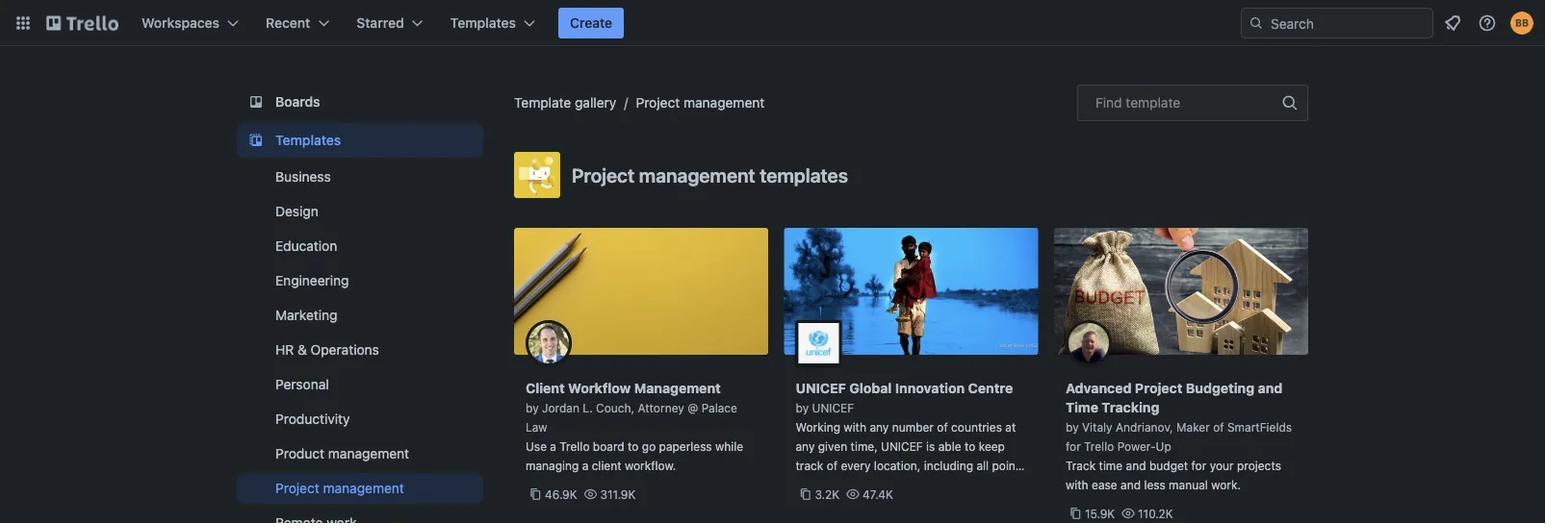 Task type: describe. For each thing, give the bounding box(es) containing it.
1 vertical spatial any
[[796, 440, 815, 453]]

hr & operations
[[275, 342, 379, 358]]

project right gallery
[[636, 95, 680, 111]]

@
[[688, 401, 698, 415]]

education link
[[237, 231, 483, 262]]

back to home image
[[46, 8, 118, 39]]

marketing
[[275, 308, 337, 323]]

countries
[[951, 421, 1002, 434]]

is
[[926, 440, 935, 453]]

andrianov,
[[1116, 421, 1173, 434]]

vitaly
[[1082, 421, 1113, 434]]

template gallery link
[[514, 95, 616, 111]]

unicef global innovation centre by unicef working with any number of countries at any given time, unicef is able to keep track of every location, including all points of contact and every important document, on dedicated trello boards.
[[796, 381, 1026, 511]]

recent button
[[254, 8, 341, 39]]

with inside advanced project budgeting and time tracking by vitaly andrianov, maker of smartfields for trello power-up track time and budget for your projects with ease and less manual work.
[[1066, 478, 1089, 492]]

l.
[[583, 401, 593, 415]]

power-
[[1117, 440, 1156, 453]]

46.9k
[[545, 488, 577, 502]]

dedicated
[[813, 498, 867, 511]]

311.9k
[[600, 488, 636, 502]]

47.4k
[[863, 488, 893, 502]]

templates link
[[237, 123, 483, 158]]

workspaces button
[[130, 8, 250, 39]]

1 vertical spatial for
[[1191, 459, 1207, 473]]

palace
[[701, 401, 737, 415]]

0 vertical spatial project management link
[[636, 95, 765, 111]]

tracking
[[1102, 400, 1160, 416]]

find
[[1096, 95, 1122, 111]]

trello inside unicef global innovation centre by unicef working with any number of countries at any given time, unicef is able to keep track of every location, including all points of contact and every important document, on dedicated trello boards.
[[870, 498, 900, 511]]

global
[[849, 381, 892, 397]]

board image
[[245, 90, 268, 114]]

at
[[1005, 421, 1016, 434]]

templates
[[760, 164, 848, 186]]

including
[[924, 459, 973, 473]]

project inside advanced project budgeting and time tracking by vitaly andrianov, maker of smartfields for trello power-up track time and budget for your projects with ease and less manual work.
[[1135, 381, 1183, 397]]

productivity
[[275, 412, 350, 427]]

contact
[[810, 478, 851, 492]]

1 vertical spatial unicef
[[812, 401, 854, 415]]

1 horizontal spatial any
[[870, 421, 889, 434]]

by inside advanced project budgeting and time tracking by vitaly andrianov, maker of smartfields for trello power-up track time and budget for your projects with ease and less manual work.
[[1066, 421, 1079, 434]]

search image
[[1249, 15, 1264, 31]]

centre
[[968, 381, 1013, 397]]

track
[[1066, 459, 1096, 473]]

smartfields
[[1227, 421, 1292, 434]]

on
[[796, 498, 809, 511]]

attorney
[[638, 401, 684, 415]]

hr
[[275, 342, 294, 358]]

use
[[526, 440, 547, 453]]

operations
[[311, 342, 379, 358]]

create button
[[558, 8, 624, 39]]

Search field
[[1264, 9, 1433, 38]]

boards.
[[903, 498, 944, 511]]

client
[[592, 459, 622, 473]]

advanced
[[1066, 381, 1132, 397]]

couch,
[[596, 401, 635, 415]]

less
[[1144, 478, 1166, 492]]

innovation
[[895, 381, 965, 397]]

with inside unicef global innovation centre by unicef working with any number of countries at any given time, unicef is able to keep track of every location, including all points of contact and every important document, on dedicated trello boards.
[[844, 421, 867, 434]]

budgeting
[[1186, 381, 1255, 397]]

by inside 'client workflow management by jordan l. couch, attorney @ palace law use a trello board to go paperless while managing a client workflow.'
[[526, 401, 539, 415]]

starred
[[356, 15, 404, 31]]

template
[[514, 95, 571, 111]]

budget
[[1149, 459, 1188, 473]]

2 vertical spatial unicef
[[881, 440, 923, 453]]

hr & operations link
[[237, 335, 483, 366]]

workflow.
[[625, 459, 676, 473]]

product management link
[[237, 439, 483, 470]]

to inside unicef global innovation centre by unicef working with any number of countries at any given time, unicef is able to keep track of every location, including all points of contact and every important document, on dedicated trello boards.
[[965, 440, 976, 453]]

starred button
[[345, 8, 435, 39]]

go
[[642, 440, 656, 453]]

points
[[992, 459, 1026, 473]]

management inside "link"
[[323, 481, 404, 497]]

document,
[[967, 478, 1025, 492]]

work.
[[1211, 478, 1241, 492]]

and down power-
[[1126, 459, 1146, 473]]

0 vertical spatial a
[[550, 440, 556, 453]]

design
[[275, 204, 318, 220]]

paperless
[[659, 440, 712, 453]]

and inside unicef global innovation centre by unicef working with any number of countries at any given time, unicef is able to keep track of every location, including all points of contact and every important document, on dedicated trello boards.
[[855, 478, 875, 492]]

workflow
[[568, 381, 631, 397]]

bob builder (bobbuilder40) image
[[1511, 12, 1534, 35]]

number
[[892, 421, 934, 434]]

maker
[[1176, 421, 1210, 434]]

workspaces
[[142, 15, 220, 31]]

project inside "link"
[[275, 481, 319, 497]]

110.2k
[[1138, 507, 1173, 521]]

and left the less
[[1121, 478, 1141, 492]]

project right project management icon
[[572, 164, 635, 186]]

1 vertical spatial project management link
[[237, 474, 483, 504]]

manual
[[1169, 478, 1208, 492]]

of inside advanced project budgeting and time tracking by vitaly andrianov, maker of smartfields for trello power-up track time and budget for your projects with ease and less manual work.
[[1213, 421, 1224, 434]]



Task type: locate. For each thing, give the bounding box(es) containing it.
design link
[[237, 196, 483, 227]]

board
[[593, 440, 625, 453]]

of down given
[[827, 459, 838, 473]]

personal
[[275, 377, 329, 393]]

time
[[1066, 400, 1098, 416]]

of
[[937, 421, 948, 434], [1213, 421, 1224, 434], [827, 459, 838, 473], [796, 478, 807, 492]]

2 to from the left
[[965, 440, 976, 453]]

trello
[[560, 440, 590, 453], [1084, 440, 1114, 453], [870, 498, 900, 511]]

0 vertical spatial every
[[841, 459, 871, 473]]

trello down vitaly
[[1084, 440, 1114, 453]]

law
[[526, 421, 547, 434]]

by inside unicef global innovation centre by unicef working with any number of countries at any given time, unicef is able to keep track of every location, including all points of contact and every important document, on dedicated trello boards.
[[796, 401, 809, 415]]

product management
[[275, 446, 409, 462]]

any up time,
[[870, 421, 889, 434]]

given
[[818, 440, 847, 453]]

to left go
[[628, 440, 639, 453]]

templates inside popup button
[[450, 15, 516, 31]]

project management down product management
[[275, 481, 404, 497]]

for
[[1066, 440, 1081, 453], [1191, 459, 1207, 473]]

1 horizontal spatial by
[[796, 401, 809, 415]]

0 horizontal spatial project management
[[275, 481, 404, 497]]

2 horizontal spatial by
[[1066, 421, 1079, 434]]

managing
[[526, 459, 579, 473]]

0 horizontal spatial trello
[[560, 440, 590, 453]]

to
[[628, 440, 639, 453], [965, 440, 976, 453]]

Find template field
[[1077, 85, 1308, 121]]

trello up managing
[[560, 440, 590, 453]]

template gallery
[[514, 95, 616, 111]]

for up track in the bottom right of the page
[[1066, 440, 1081, 453]]

vitaly andrianov, maker of smartfields for trello power-up image
[[1066, 321, 1112, 367]]

find template
[[1096, 95, 1180, 111]]

3.2k
[[815, 488, 840, 502]]

able
[[938, 440, 961, 453]]

boards
[[275, 94, 320, 110]]

0 vertical spatial unicef
[[796, 381, 846, 397]]

to right able
[[965, 440, 976, 453]]

every down location,
[[878, 478, 908, 492]]

boards link
[[237, 85, 483, 119]]

time
[[1099, 459, 1123, 473]]

with
[[844, 421, 867, 434], [1066, 478, 1089, 492]]

of right maker
[[1213, 421, 1224, 434]]

keep
[[979, 440, 1005, 453]]

0 horizontal spatial for
[[1066, 440, 1081, 453]]

1 horizontal spatial with
[[1066, 478, 1089, 492]]

1 to from the left
[[628, 440, 639, 453]]

any up the track
[[796, 440, 815, 453]]

management
[[684, 95, 765, 111], [639, 164, 755, 186], [328, 446, 409, 462], [323, 481, 404, 497]]

templates right starred dropdown button at the top of the page
[[450, 15, 516, 31]]

your
[[1210, 459, 1234, 473]]

0 horizontal spatial any
[[796, 440, 815, 453]]

0 horizontal spatial to
[[628, 440, 639, 453]]

&
[[298, 342, 307, 358]]

template
[[1126, 95, 1180, 111]]

0 horizontal spatial every
[[841, 459, 871, 473]]

product
[[275, 446, 325, 462]]

to inside 'client workflow management by jordan l. couch, attorney @ palace law use a trello board to go paperless while managing a client workflow.'
[[628, 440, 639, 453]]

templates up business on the left top of page
[[275, 132, 341, 148]]

for up manual on the right of the page
[[1191, 459, 1207, 473]]

up
[[1156, 440, 1171, 453]]

project management templates
[[572, 164, 848, 186]]

1 vertical spatial templates
[[275, 132, 341, 148]]

jordan
[[542, 401, 580, 415]]

switch to… image
[[13, 13, 33, 33]]

trello inside advanced project budgeting and time tracking by vitaly andrianov, maker of smartfields for trello power-up track time and budget for your projects with ease and less manual work.
[[1084, 440, 1114, 453]]

0 vertical spatial any
[[870, 421, 889, 434]]

of up able
[[937, 421, 948, 434]]

1 horizontal spatial a
[[582, 459, 588, 473]]

personal link
[[237, 370, 483, 400]]

business
[[275, 169, 331, 185]]

0 vertical spatial with
[[844, 421, 867, 434]]

unicef image
[[796, 321, 842, 367]]

ease
[[1092, 478, 1117, 492]]

primary element
[[0, 0, 1545, 46]]

every
[[841, 459, 871, 473], [878, 478, 908, 492]]

client
[[526, 381, 565, 397]]

project management link
[[636, 95, 765, 111], [237, 474, 483, 504]]

open information menu image
[[1478, 13, 1497, 33]]

trello for time
[[1084, 440, 1114, 453]]

management
[[634, 381, 721, 397]]

gallery
[[575, 95, 616, 111]]

1 horizontal spatial trello
[[870, 498, 900, 511]]

marketing link
[[237, 300, 483, 331]]

working
[[796, 421, 840, 434]]

trello inside 'client workflow management by jordan l. couch, attorney @ palace law use a trello board to go paperless while managing a client workflow.'
[[560, 440, 590, 453]]

by up law
[[526, 401, 539, 415]]

0 vertical spatial for
[[1066, 440, 1081, 453]]

0 horizontal spatial by
[[526, 401, 539, 415]]

0 notifications image
[[1441, 12, 1464, 35]]

and
[[1258, 381, 1283, 397], [1126, 459, 1146, 473], [855, 478, 875, 492], [1121, 478, 1141, 492]]

2 horizontal spatial trello
[[1084, 440, 1114, 453]]

1 horizontal spatial templates
[[450, 15, 516, 31]]

1 horizontal spatial project management
[[636, 95, 765, 111]]

client workflow management by jordan l. couch, attorney @ palace law use a trello board to go paperless while managing a client workflow.
[[526, 381, 743, 473]]

important
[[911, 478, 964, 492]]

0 horizontal spatial templates
[[275, 132, 341, 148]]

a left the client
[[582, 459, 588, 473]]

trello for jordan
[[560, 440, 590, 453]]

trello left the boards.
[[870, 498, 900, 511]]

with up time,
[[844, 421, 867, 434]]

engineering link
[[237, 266, 483, 297]]

by up working
[[796, 401, 809, 415]]

project management link up project management templates
[[636, 95, 765, 111]]

while
[[715, 440, 743, 453]]

project management link down the product management link
[[237, 474, 483, 504]]

0 horizontal spatial project management link
[[237, 474, 483, 504]]

track
[[796, 459, 823, 473]]

and up dedicated
[[855, 478, 875, 492]]

0 horizontal spatial a
[[550, 440, 556, 453]]

productivity link
[[237, 404, 483, 435]]

templates button
[[439, 8, 547, 39]]

and up 'smartfields'
[[1258, 381, 1283, 397]]

1 vertical spatial a
[[582, 459, 588, 473]]

project management icon image
[[514, 152, 560, 198]]

1 horizontal spatial every
[[878, 478, 908, 492]]

project up tracking
[[1135, 381, 1183, 397]]

1 horizontal spatial to
[[965, 440, 976, 453]]

by
[[526, 401, 539, 415], [796, 401, 809, 415], [1066, 421, 1079, 434]]

engineering
[[275, 273, 349, 289]]

15.9k
[[1085, 507, 1115, 521]]

any
[[870, 421, 889, 434], [796, 440, 815, 453]]

1 horizontal spatial project management link
[[636, 95, 765, 111]]

with down track in the bottom right of the page
[[1066, 478, 1089, 492]]

0 vertical spatial templates
[[450, 15, 516, 31]]

create
[[570, 15, 612, 31]]

0 horizontal spatial with
[[844, 421, 867, 434]]

all
[[977, 459, 989, 473]]

every down time,
[[841, 459, 871, 473]]

of up on
[[796, 478, 807, 492]]

project
[[636, 95, 680, 111], [572, 164, 635, 186], [1135, 381, 1183, 397], [275, 481, 319, 497]]

a right use
[[550, 440, 556, 453]]

project management up project management templates
[[636, 95, 765, 111]]

project down product
[[275, 481, 319, 497]]

project management
[[636, 95, 765, 111], [275, 481, 404, 497]]

education
[[275, 238, 337, 254]]

jordan l. couch, attorney @ palace law image
[[526, 321, 572, 367]]

1 vertical spatial with
[[1066, 478, 1089, 492]]

recent
[[266, 15, 310, 31]]

template board image
[[245, 129, 268, 152]]

0 vertical spatial project management
[[636, 95, 765, 111]]

by down time
[[1066, 421, 1079, 434]]

1 vertical spatial project management
[[275, 481, 404, 497]]

1 vertical spatial every
[[878, 478, 908, 492]]

1 horizontal spatial for
[[1191, 459, 1207, 473]]

time,
[[851, 440, 878, 453]]



Task type: vqa. For each thing, say whether or not it's contained in the screenshot.


